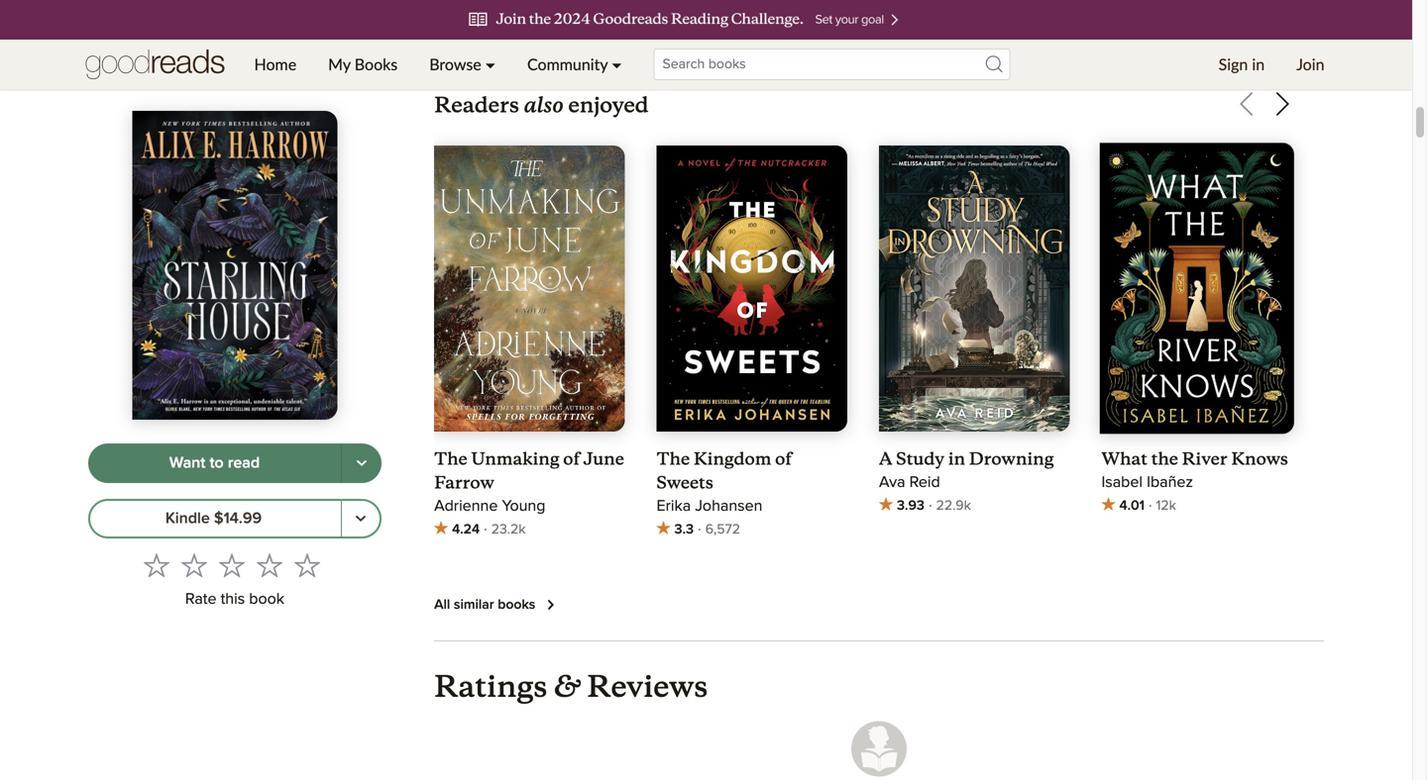 Task type: locate. For each thing, give the bounding box(es) containing it.
rating 0 out of 5 group
[[138, 547, 326, 585]]

ratings & reviews
[[434, 663, 708, 706]]

▾
[[485, 55, 496, 74], [612, 55, 622, 74]]

2 ▾ from the left
[[612, 55, 622, 74]]

sign in link
[[1203, 40, 1281, 89]]

in right study
[[948, 449, 965, 470]]

1 horizontal spatial in
[[1252, 55, 1265, 74]]

of inside the unmaking of june farrow adrienne young
[[563, 449, 580, 470]]

read
[[228, 456, 260, 472]]

rate 5 out of 5 image
[[294, 553, 320, 579]]

the for the unmaking of june farrow
[[434, 449, 467, 470]]

join link
[[1281, 40, 1340, 89]]

the up 'farrow'
[[434, 449, 467, 470]]

study
[[896, 449, 944, 470]]

the up the sweets
[[657, 449, 690, 470]]

0 horizontal spatial in
[[948, 449, 965, 470]]

book cover image for study
[[879, 146, 1070, 434]]

3.93 stars, 22.9 thousand ratings figure
[[879, 494, 1070, 518]]

readers also enjoyed
[[434, 88, 649, 119]]

june
[[584, 449, 624, 470]]

the for the kingdom of sweets
[[657, 449, 690, 470]]

all similar books
[[434, 598, 535, 612]]

browse ▾
[[429, 55, 496, 74]]

in right sign
[[1252, 55, 1265, 74]]

erika
[[657, 499, 691, 515]]

of
[[563, 449, 580, 470], [775, 449, 792, 470]]

of for unmaking
[[563, 449, 580, 470]]

book
[[249, 592, 284, 608]]

4.01
[[1119, 499, 1145, 513]]

home image
[[86, 40, 224, 89]]

2 of from the left
[[775, 449, 792, 470]]

want to read
[[169, 456, 260, 472]]

sign
[[1219, 55, 1248, 74]]

▾ right browse
[[485, 55, 496, 74]]

drowning
[[969, 449, 1054, 470]]

rate 4 out of 5 image
[[257, 553, 282, 579]]

book cover image
[[1101, 145, 1293, 434], [434, 146, 625, 434], [657, 146, 847, 434], [879, 146, 1070, 434]]

in
[[1252, 55, 1265, 74], [948, 449, 965, 470]]

the inside the kingdom of sweets erika johansen
[[657, 449, 690, 470]]

ibañez
[[1147, 475, 1193, 491]]

book cover image for unmaking
[[434, 146, 625, 434]]

what the river knows isabel ibañez
[[1102, 449, 1288, 491]]

1 horizontal spatial the
[[657, 449, 690, 470]]

river
[[1182, 449, 1227, 470]]

the
[[1151, 449, 1178, 470]]

johansen
[[695, 499, 763, 515]]

book cover image for kingdom
[[657, 146, 847, 434]]

1 of from the left
[[563, 449, 580, 470]]

enjoyed
[[568, 92, 649, 119]]

browse
[[429, 55, 481, 74]]

0 horizontal spatial ▾
[[485, 55, 496, 74]]

3.3
[[674, 523, 694, 537]]

1 the from the left
[[434, 449, 467, 470]]

of left "june"
[[563, 449, 580, 470]]

in inside a study in drowning ava reid
[[948, 449, 965, 470]]

unmaking
[[471, 449, 559, 470]]

also
[[524, 88, 564, 119]]

the
[[434, 449, 467, 470], [657, 449, 690, 470]]

the inside the unmaking of june farrow adrienne young
[[434, 449, 467, 470]]

home
[[254, 55, 296, 74]]

what
[[1102, 449, 1148, 470]]

2 the from the left
[[657, 449, 690, 470]]

1 horizontal spatial of
[[775, 449, 792, 470]]

kingdom
[[694, 449, 771, 470]]

to
[[210, 456, 224, 472]]

young
[[502, 499, 546, 515]]

▾ up enjoyed
[[612, 55, 622, 74]]

0 horizontal spatial the
[[434, 449, 467, 470]]

0 horizontal spatial of
[[563, 449, 580, 470]]

0 vertical spatial in
[[1252, 55, 1265, 74]]

1 horizontal spatial ▾
[[612, 55, 622, 74]]

books
[[355, 55, 398, 74]]

kindle $14.99
[[165, 511, 262, 527]]

of right 'kingdom'
[[775, 449, 792, 470]]

of for kingdom
[[775, 449, 792, 470]]

Search by book title or ISBN text field
[[654, 49, 1010, 80]]

similar
[[454, 598, 494, 612]]

rate 3 out of 5 image
[[219, 553, 245, 579]]

of inside the kingdom of sweets erika johansen
[[775, 449, 792, 470]]

a
[[879, 449, 892, 470]]

None search field
[[638, 49, 1026, 80]]

rate 2 out of 5 image
[[181, 553, 207, 579]]

rate 1 out of 5 image
[[144, 553, 169, 579]]

1 ▾ from the left
[[485, 55, 496, 74]]

want
[[169, 456, 205, 472]]

sign in
[[1219, 55, 1265, 74]]

1 vertical spatial in
[[948, 449, 965, 470]]



Task type: vqa. For each thing, say whether or not it's contained in the screenshot.


Task type: describe. For each thing, give the bounding box(es) containing it.
browse ▾ link
[[413, 40, 511, 89]]

profile image for undefined. image
[[851, 722, 907, 777]]

farrow
[[434, 473, 494, 494]]

▾ for community ▾
[[612, 55, 622, 74]]

3.3 stars, 6,572 ratings figure
[[657, 518, 847, 542]]

ava
[[879, 475, 905, 491]]

home link
[[238, 40, 312, 89]]

12k
[[1156, 499, 1176, 513]]

community ▾ link
[[511, 40, 638, 89]]

▾ for browse ▾
[[485, 55, 496, 74]]

want to read button
[[88, 444, 342, 484]]

3.93
[[897, 499, 925, 513]]

4.24
[[452, 523, 480, 537]]

all similar books link
[[434, 594, 563, 617]]

kindle $14.99 link
[[88, 499, 342, 539]]

23.2k
[[491, 523, 526, 537]]

adrienne
[[434, 499, 498, 515]]

all
[[434, 598, 450, 612]]

6,572
[[705, 523, 740, 537]]

community ▾
[[527, 55, 622, 74]]

isabel
[[1102, 475, 1143, 491]]

join goodreads' 2024 reading challenge image
[[0, 0, 1427, 40]]

my books
[[328, 55, 398, 74]]

$14.99
[[214, 511, 262, 527]]

books
[[498, 598, 535, 612]]

sweets
[[657, 473, 714, 494]]

the unmaking of june farrow adrienne young
[[434, 449, 624, 515]]

join
[[1297, 55, 1325, 74]]

my
[[328, 55, 351, 74]]

the kingdom of sweets erika johansen
[[657, 449, 792, 515]]

reviews
[[587, 668, 708, 706]]

kindle
[[165, 511, 210, 527]]

rate this book
[[185, 592, 284, 608]]

22.9k
[[936, 499, 971, 513]]

rate
[[185, 592, 217, 608]]

book cover image for the
[[1101, 145, 1293, 434]]

&
[[554, 663, 581, 706]]

knows
[[1231, 449, 1288, 470]]

community
[[527, 55, 608, 74]]

readers
[[434, 92, 519, 119]]

4.24 stars, 23.2 thousand ratings figure
[[434, 518, 625, 542]]

rate this book element
[[88, 547, 381, 615]]

4.01 stars, 12 thousand ratings figure
[[1102, 494, 1292, 518]]

a study in drowning ava reid
[[879, 449, 1054, 491]]

this
[[221, 592, 245, 608]]

ratings
[[434, 668, 548, 706]]

my books link
[[312, 40, 413, 89]]

reid
[[909, 475, 940, 491]]



